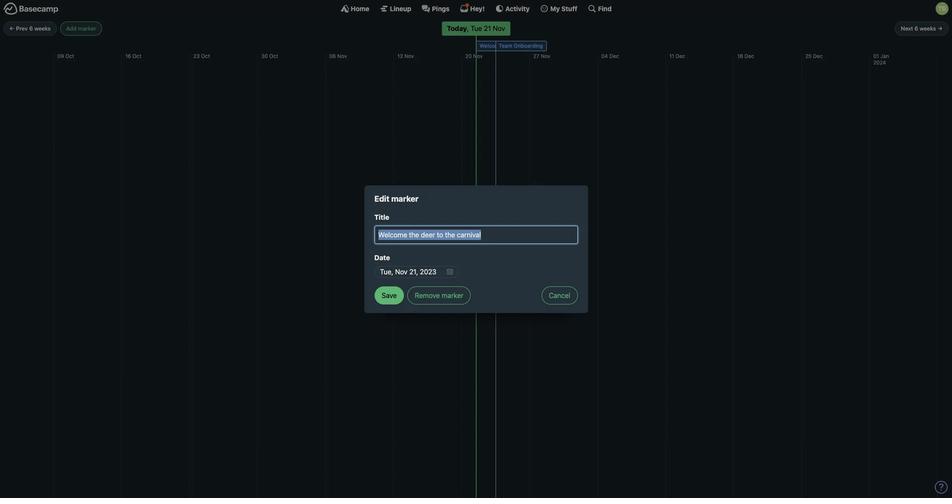 Task type: vqa. For each thing, say whether or not it's contained in the screenshot.
third Nov from the right
yes



Task type: locate. For each thing, give the bounding box(es) containing it.
nov right the 06
[[337, 53, 347, 59]]

dec right "04"
[[609, 53, 619, 59]]

oct right the 09
[[65, 53, 74, 59]]

nov for 27 nov
[[541, 53, 550, 59]]

1 weeks from the left
[[34, 25, 51, 32]]

oct for 09 oct
[[65, 53, 74, 59]]

nov right 27
[[541, 53, 550, 59]]

1 dec from the left
[[609, 53, 619, 59]]

onboarding
[[514, 42, 543, 49]]

welcome the deer to the carnival
[[480, 42, 562, 49]]

oct right 16
[[132, 53, 141, 59]]

11 dec
[[669, 53, 685, 59]]

1 horizontal spatial 6
[[915, 25, 918, 32]]

hey! button
[[460, 4, 485, 13]]

1 vertical spatial marker
[[391, 194, 419, 203]]

welcome the deer to the carnival link
[[476, 41, 562, 51]]

09
[[57, 53, 64, 59]]

27 nov
[[533, 53, 550, 59]]

the right 'to'
[[533, 42, 541, 49]]

2 the from the left
[[533, 42, 541, 49]]

30
[[261, 53, 268, 59]]

0 horizontal spatial 6
[[29, 25, 33, 32]]

nov right the 20
[[473, 53, 483, 59]]

3 oct from the left
[[201, 53, 210, 59]]

1 horizontal spatial marker
[[391, 194, 419, 203]]

6
[[29, 25, 33, 32], [915, 25, 918, 32]]

weeks left → on the right of the page
[[920, 25, 936, 32]]

activity
[[505, 5, 530, 12]]

dec for 25 dec
[[813, 53, 823, 59]]

weeks
[[34, 25, 51, 32], [920, 25, 936, 32]]

2 dec from the left
[[676, 53, 685, 59]]

0 vertical spatial marker
[[78, 25, 96, 32]]

lineup
[[390, 5, 411, 12]]

dec right 18
[[744, 53, 754, 59]]

hey!
[[470, 5, 485, 12]]

team onboarding
[[499, 42, 543, 49]]

oct for 23 oct
[[201, 53, 210, 59]]

3 nov from the left
[[473, 53, 483, 59]]

weeks right prev at the left top
[[34, 25, 51, 32]]

3 dec from the left
[[744, 53, 754, 59]]

23 oct
[[193, 53, 210, 59]]

4 nov from the left
[[541, 53, 550, 59]]

04
[[601, 53, 608, 59]]

16
[[125, 53, 131, 59]]

0 horizontal spatial marker
[[78, 25, 96, 32]]

None text field
[[374, 226, 578, 244]]

6 right 'next'
[[915, 25, 918, 32]]

nov for 06 nov
[[337, 53, 347, 59]]

2 oct from the left
[[132, 53, 141, 59]]

25 dec
[[805, 53, 823, 59]]

dec for 11 dec
[[676, 53, 685, 59]]

06
[[329, 53, 336, 59]]

1 the from the left
[[504, 42, 512, 49]]

2 weeks from the left
[[920, 25, 936, 32]]

4 oct from the left
[[269, 53, 278, 59]]

dec
[[609, 53, 619, 59], [676, 53, 685, 59], [744, 53, 754, 59], [813, 53, 823, 59]]

dec right 11
[[676, 53, 685, 59]]

add marker
[[66, 25, 96, 32]]

marker
[[78, 25, 96, 32], [391, 194, 419, 203]]

0 horizontal spatial the
[[504, 42, 512, 49]]

oct right '23'
[[201, 53, 210, 59]]

0 horizontal spatial weeks
[[34, 25, 51, 32]]

oct right 30
[[269, 53, 278, 59]]

marker right the edit
[[391, 194, 419, 203]]

team
[[499, 42, 512, 49]]

25
[[805, 53, 812, 59]]

6 right prev at the left top
[[29, 25, 33, 32]]

oct
[[65, 53, 74, 59], [132, 53, 141, 59], [201, 53, 210, 59], [269, 53, 278, 59]]

marker right add
[[78, 25, 96, 32]]

1 oct from the left
[[65, 53, 74, 59]]

the left 'deer' at the right of page
[[504, 42, 512, 49]]

pings
[[432, 5, 450, 12]]

2 nov from the left
[[404, 53, 414, 59]]

4 dec from the left
[[813, 53, 823, 59]]

dec right 25
[[813, 53, 823, 59]]

dec for 18 dec
[[744, 53, 754, 59]]

nov right 13
[[404, 53, 414, 59]]

marker for edit marker
[[391, 194, 419, 203]]

1 horizontal spatial the
[[533, 42, 541, 49]]

the
[[504, 42, 512, 49], [533, 42, 541, 49]]

pings button
[[422, 4, 450, 13]]

marker for add marker
[[78, 25, 96, 32]]

1 nov from the left
[[337, 53, 347, 59]]

tim burton image
[[936, 2, 949, 15]]

None submit
[[374, 287, 404, 305], [408, 287, 471, 305], [374, 287, 404, 305], [408, 287, 471, 305]]

01 jan 2024
[[873, 53, 889, 66]]

nov
[[337, 53, 347, 59], [404, 53, 414, 59], [473, 53, 483, 59], [541, 53, 550, 59]]

find button
[[588, 4, 612, 13]]

next
[[901, 25, 913, 32]]

today
[[447, 24, 467, 32]]

dec for 04 dec
[[609, 53, 619, 59]]

1 horizontal spatial weeks
[[920, 25, 936, 32]]

add
[[66, 25, 77, 32]]



Task type: describe. For each thing, give the bounding box(es) containing it.
activity link
[[495, 4, 530, 13]]

nov for 20 nov
[[473, 53, 483, 59]]

next 6 weeks →
[[901, 25, 943, 32]]

← prev 6 weeks
[[9, 25, 51, 32]]

lineup link
[[380, 4, 411, 13]]

carnival
[[542, 42, 562, 49]]

jan
[[880, 53, 889, 59]]

edit marker
[[374, 194, 419, 203]]

27
[[533, 53, 539, 59]]

main element
[[0, 0, 952, 17]]

→
[[938, 25, 943, 32]]

20
[[465, 53, 472, 59]]

my stuff button
[[540, 4, 577, 13]]

2024
[[873, 59, 886, 66]]

welcome
[[480, 42, 502, 49]]

09 oct
[[57, 53, 74, 59]]

edit
[[374, 194, 389, 203]]

01
[[873, 53, 879, 59]]

oct for 16 oct
[[132, 53, 141, 59]]

home
[[351, 5, 369, 12]]

oct for 30 oct
[[269, 53, 278, 59]]

home link
[[340, 4, 369, 13]]

2 6 from the left
[[915, 25, 918, 32]]

deer
[[513, 42, 525, 49]]

23
[[193, 53, 200, 59]]

cancel link
[[542, 287, 578, 305]]

nov for 13 nov
[[404, 53, 414, 59]]

13 nov
[[397, 53, 414, 59]]

add marker link
[[60, 22, 102, 36]]

date
[[374, 254, 390, 262]]

cancel
[[549, 292, 570, 299]]

11
[[669, 53, 674, 59]]

my
[[550, 5, 560, 12]]

18 dec
[[737, 53, 754, 59]]

stuff
[[561, 5, 577, 12]]

30 oct
[[261, 53, 278, 59]]

Choose date… field
[[374, 267, 458, 278]]

13
[[397, 53, 403, 59]]

16 oct
[[125, 53, 141, 59]]

←
[[9, 25, 15, 32]]

18
[[737, 53, 743, 59]]

1 6 from the left
[[29, 25, 33, 32]]

to
[[526, 42, 531, 49]]

switch accounts image
[[3, 2, 59, 16]]

04 dec
[[601, 53, 619, 59]]

prev
[[16, 25, 28, 32]]

find
[[598, 5, 612, 12]]

title
[[374, 214, 389, 221]]

my stuff
[[550, 5, 577, 12]]

20 nov
[[465, 53, 483, 59]]

06 nov
[[329, 53, 347, 59]]

team onboarding link
[[495, 41, 547, 51]]



